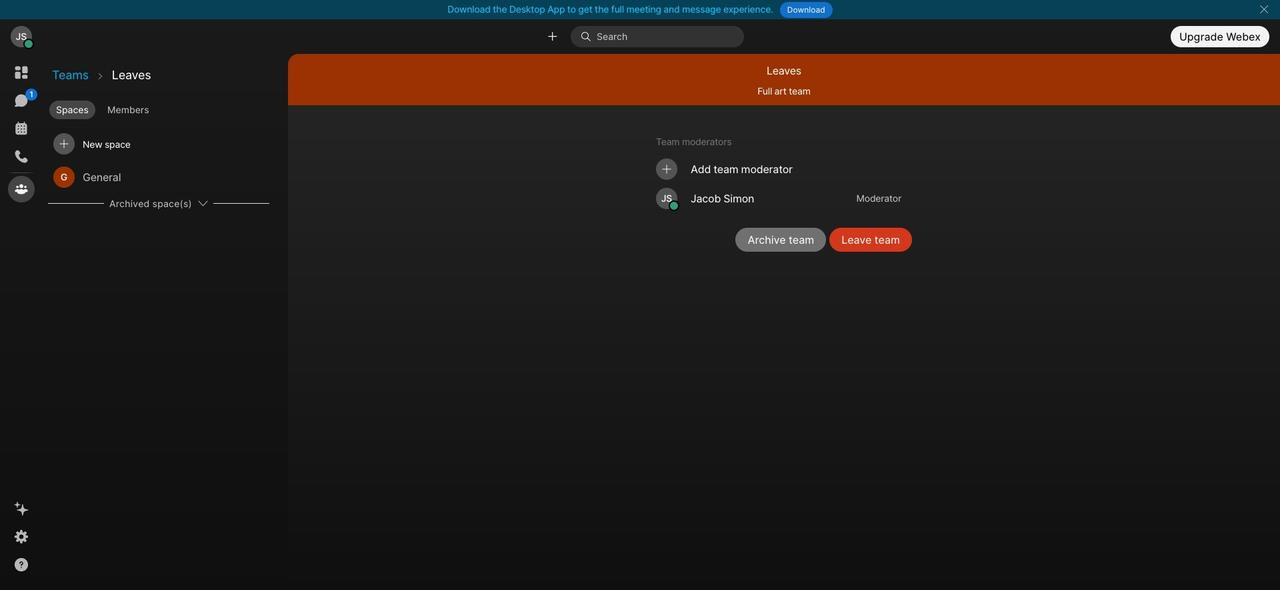 Task type: locate. For each thing, give the bounding box(es) containing it.
tab list
[[47, 95, 287, 121]]

general list item
[[48, 161, 269, 194]]

team moderators list
[[645, 155, 912, 214]]

list item
[[48, 127, 269, 161]]

webex tab list
[[8, 59, 37, 203]]

navigation
[[0, 54, 43, 591]]

arrow down_16 image
[[197, 198, 208, 209]]

jacob simon list item
[[645, 184, 912, 213]]



Task type: vqa. For each thing, say whether or not it's contained in the screenshot.
GENERAL list item
yes



Task type: describe. For each thing, give the bounding box(es) containing it.
cancel_16 image
[[1259, 4, 1269, 15]]

add team moderator list item
[[645, 155, 912, 184]]



